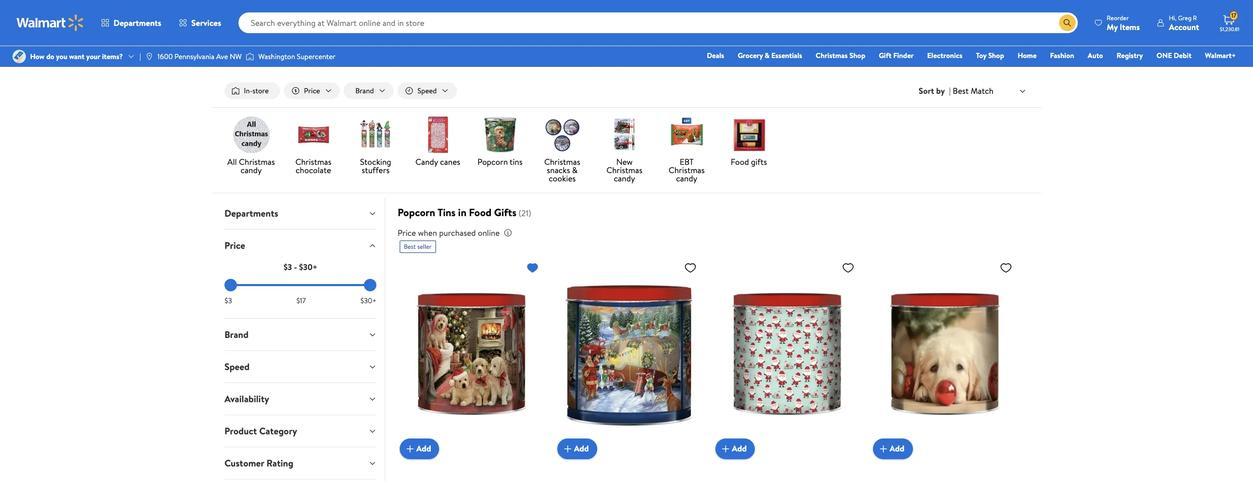 Task type: describe. For each thing, give the bounding box(es) containing it.
christmas inside ebt christmas candy link
[[669, 164, 705, 176]]

add for add to cart icon related to great value holiday popcorn tin, santa sleighs design, 21 ounces image
[[732, 443, 747, 455]]

1 vertical spatial $30+
[[360, 296, 376, 306]]

cookies
[[549, 173, 576, 184]]

one
[[1157, 50, 1172, 61]]

popcorn tins image
[[481, 116, 519, 154]]

your
[[86, 51, 100, 62]]

price when purchased online
[[398, 227, 500, 239]]

add button for great value holiday popcorn tin, puppies chill design, 21 ounces image
[[400, 439, 439, 459]]

account
[[1169, 21, 1199, 32]]

best match button
[[951, 84, 1029, 98]]

home link
[[1013, 50, 1042, 61]]

deals link
[[702, 50, 729, 61]]

product
[[224, 425, 257, 438]]

product category button
[[216, 415, 385, 447]]

all
[[227, 156, 237, 168]]

registry
[[1117, 50, 1143, 61]]

availability button
[[216, 383, 385, 415]]

reorder my items
[[1107, 13, 1140, 32]]

great value holiday popcorn tin, santa sleighs design, 21 ounces image
[[715, 257, 859, 451]]

in-
[[244, 86, 253, 96]]

$17
[[296, 296, 306, 306]]

product category tab
[[216, 415, 385, 447]]

speed inside tab
[[224, 360, 249, 373]]

deals
[[707, 50, 724, 61]]

$3 range field
[[224, 284, 376, 286]]

electronics link
[[923, 50, 967, 61]]

2 horizontal spatial price
[[398, 227, 416, 239]]

shop for toy shop
[[988, 50, 1004, 61]]

grocery & essentials link
[[733, 50, 807, 61]]

toy shop link
[[971, 50, 1009, 61]]

new christmas candy
[[607, 156, 643, 184]]

17
[[1232, 11, 1237, 20]]

shop for christmas shop
[[850, 50, 866, 61]]

in
[[458, 205, 467, 219]]

hi,
[[1169, 13, 1177, 22]]

christmas inside christmas chocolate link
[[295, 156, 332, 168]]

pennsylvania
[[174, 51, 214, 62]]

availability
[[224, 393, 269, 406]]

washington supercenter
[[258, 51, 336, 62]]

customer rating
[[224, 457, 293, 470]]

candy for new
[[614, 173, 635, 184]]

best seller
[[404, 242, 432, 251]]

washington
[[258, 51, 295, 62]]

| inside sort and filter section element
[[949, 85, 951, 96]]

christmas shop link
[[811, 50, 870, 61]]

price inside sort and filter section element
[[304, 86, 320, 96]]

gift
[[879, 50, 892, 61]]

0 horizontal spatial food
[[469, 205, 492, 219]]

customer rating tab
[[216, 448, 385, 479]]

0 horizontal spatial gifts
[[639, 38, 657, 51]]

home
[[1018, 50, 1037, 61]]

$30 range field
[[224, 284, 376, 286]]

add to favorites list, great value holiday popcorn tin, santa sleighs design, 21 ounces image
[[842, 261, 855, 274]]

1 horizontal spatial departments button
[[216, 198, 385, 229]]

christmas chocolate link
[[287, 116, 340, 176]]

0 vertical spatial &
[[765, 50, 770, 61]]

electronics
[[927, 50, 963, 61]]

1 horizontal spatial food
[[731, 156, 749, 168]]

registry link
[[1112, 50, 1148, 61]]

price tab
[[216, 230, 385, 261]]

0 vertical spatial departments button
[[92, 10, 170, 35]]

best for best seller
[[404, 242, 416, 251]]

$3 - $30+
[[283, 261, 317, 273]]

add button for great value holiday popcorn tin, rudolph pooch design, 21 ounces image
[[873, 439, 913, 459]]

legal information image
[[504, 229, 512, 237]]

add button for great value holiday popcorn tin, christmas camper design, 21 ounces image
[[558, 439, 597, 459]]

all christmas candy
[[227, 156, 275, 176]]

$1,230.81
[[1220, 25, 1240, 33]]

gift finder link
[[874, 50, 919, 61]]

seller
[[417, 242, 432, 251]]

store
[[253, 86, 269, 96]]

candy for all
[[241, 164, 262, 176]]

sort and filter section element
[[212, 74, 1042, 107]]

popcorn tins link
[[473, 116, 527, 168]]

greg
[[1178, 13, 1192, 22]]

1600 pennsylvania ave nw
[[158, 51, 242, 62]]

best for best match
[[953, 85, 969, 96]]

add to cart image
[[404, 443, 416, 455]]

speed tab
[[216, 351, 385, 383]]

brand inside tab
[[224, 328, 248, 341]]

brand tab
[[216, 319, 385, 351]]

walmart+ link
[[1201, 50, 1241, 61]]

in-store button
[[224, 82, 280, 99]]

how
[[30, 51, 44, 62]]

canes
[[440, 156, 460, 168]]

food
[[618, 38, 637, 51]]

shop food gifts
[[596, 38, 657, 51]]

popcorn for tins
[[398, 205, 435, 219]]

 image for how do you want your items?
[[12, 50, 26, 63]]

fashion
[[1050, 50, 1074, 61]]

add to cart image for great value holiday popcorn tin, rudolph pooch design, 21 ounces image
[[877, 443, 890, 455]]

add to cart image for great value holiday popcorn tin, christmas camper design, 21 ounces image
[[562, 443, 574, 455]]

great value holiday popcorn tin, puppies chill design, 21 ounces image
[[400, 257, 543, 451]]

my
[[1107, 21, 1118, 32]]

christmas snacks & cookies image
[[544, 116, 581, 154]]

great value holiday popcorn tin, christmas camper design, 21 ounces image
[[558, 257, 701, 451]]

candy for ebt
[[676, 173, 697, 184]]

great value holiday popcorn tin, rudolph pooch design, 21 ounces image
[[873, 257, 1017, 451]]

tins
[[438, 205, 456, 219]]

auto
[[1088, 50, 1103, 61]]

stocking stuffers link
[[349, 116, 403, 176]]

0 vertical spatial |
[[139, 51, 141, 62]]

stocking stuffers image
[[357, 116, 394, 154]]

ebt
[[680, 156, 694, 168]]

items
[[1120, 21, 1140, 32]]

items?
[[102, 51, 123, 62]]

popcorn for tins
[[478, 156, 508, 168]]

food gifts
[[731, 156, 767, 168]]

ebt christmas candy image
[[668, 116, 705, 154]]

search icon image
[[1063, 19, 1072, 27]]

0 horizontal spatial shop
[[596, 38, 616, 51]]

how do you want your items?
[[30, 51, 123, 62]]

-
[[294, 261, 297, 273]]

1 vertical spatial gifts
[[751, 156, 767, 168]]

essentials
[[772, 50, 802, 61]]

speed button inside sort and filter section element
[[398, 82, 457, 99]]

food gifts link
[[722, 116, 776, 168]]

one debit
[[1157, 50, 1192, 61]]

candy canes
[[415, 156, 460, 168]]



Task type: locate. For each thing, give the bounding box(es) containing it.
reorder
[[1107, 13, 1129, 22]]

candy inside ebt christmas candy
[[676, 173, 697, 184]]

2 horizontal spatial candy
[[676, 173, 697, 184]]

popcorn tins
[[478, 156, 523, 168]]

1 vertical spatial food
[[469, 205, 492, 219]]

tins
[[510, 156, 523, 168]]

finder
[[893, 50, 914, 61]]

0 vertical spatial price
[[304, 86, 320, 96]]

when
[[418, 227, 437, 239]]

1 add button from the left
[[400, 439, 439, 459]]

price button down departments "tab"
[[216, 230, 385, 261]]

toy shop
[[976, 50, 1004, 61]]

r
[[1193, 13, 1197, 22]]

 image
[[145, 52, 153, 61]]

1 vertical spatial speed
[[224, 360, 249, 373]]

1 vertical spatial price button
[[216, 230, 385, 261]]

candy canes image
[[419, 116, 457, 154]]

0 vertical spatial brand button
[[344, 82, 394, 99]]

| right by
[[949, 85, 951, 96]]

best
[[953, 85, 969, 96], [404, 242, 416, 251]]

shop left gift
[[850, 50, 866, 61]]

christmas right essentials at the top of the page
[[816, 50, 848, 61]]

1 vertical spatial departments button
[[216, 198, 385, 229]]

3 add to cart image from the left
[[877, 443, 890, 455]]

add for add to cart icon for great value holiday popcorn tin, rudolph pooch design, 21 ounces image
[[890, 443, 905, 455]]

popcorn up when
[[398, 205, 435, 219]]

snacks
[[547, 164, 570, 176]]

grocery & essentials
[[738, 50, 802, 61]]

add to cart image for great value holiday popcorn tin, santa sleighs design, 21 ounces image
[[720, 443, 732, 455]]

0 horizontal spatial popcorn
[[398, 205, 435, 219]]

add
[[416, 443, 431, 455], [574, 443, 589, 455], [732, 443, 747, 455], [890, 443, 905, 455]]

0 vertical spatial food
[[731, 156, 749, 168]]

fashion link
[[1046, 50, 1079, 61]]

1 add from the left
[[416, 443, 431, 455]]

tab
[[216, 480, 385, 481]]

do
[[46, 51, 54, 62]]

& right snacks
[[572, 164, 578, 176]]

1 vertical spatial departments
[[224, 207, 278, 220]]

add button for great value holiday popcorn tin, santa sleighs design, 21 ounces image
[[715, 439, 755, 459]]

candy
[[241, 164, 262, 176], [614, 173, 635, 184], [676, 173, 697, 184]]

departments button
[[92, 10, 170, 35], [216, 198, 385, 229]]

sort
[[919, 85, 934, 96]]

$3 for $3 - $30+
[[283, 261, 292, 273]]

0 horizontal spatial $3
[[224, 296, 232, 306]]

one debit link
[[1152, 50, 1196, 61]]

0 horizontal spatial &
[[572, 164, 578, 176]]

1 horizontal spatial $30+
[[360, 296, 376, 306]]

$3
[[283, 261, 292, 273], [224, 296, 232, 306]]

& right "grocery"
[[765, 50, 770, 61]]

chocolate
[[296, 164, 331, 176]]

services
[[191, 17, 221, 29]]

best right by
[[953, 85, 969, 96]]

0 horizontal spatial  image
[[12, 50, 26, 63]]

price inside tab
[[224, 239, 245, 252]]

candy inside new christmas candy
[[614, 173, 635, 184]]

1 horizontal spatial brand
[[355, 86, 374, 96]]

departments down all christmas candy
[[224, 207, 278, 220]]

candy down "new"
[[614, 173, 635, 184]]

add to cart image
[[562, 443, 574, 455], [720, 443, 732, 455], [877, 443, 890, 455]]

by
[[936, 85, 945, 96]]

0 horizontal spatial best
[[404, 242, 416, 251]]

2 add to cart image from the left
[[720, 443, 732, 455]]

candy right all
[[241, 164, 262, 176]]

1 add to cart image from the left
[[562, 443, 574, 455]]

1 horizontal spatial price
[[304, 86, 320, 96]]

2 horizontal spatial add to cart image
[[877, 443, 890, 455]]

grocery
[[738, 50, 763, 61]]

add for add to cart image
[[416, 443, 431, 455]]

3 add button from the left
[[715, 439, 755, 459]]

& inside christmas snacks & cookies
[[572, 164, 578, 176]]

purchased
[[439, 227, 476, 239]]

gifts
[[494, 205, 517, 219]]

christmas chocolate
[[295, 156, 332, 176]]

 image right the nw
[[246, 51, 254, 62]]

 image for washington supercenter
[[246, 51, 254, 62]]

$3 for $3
[[224, 296, 232, 306]]

1 vertical spatial $3
[[224, 296, 232, 306]]

walmart image
[[17, 15, 84, 31]]

food
[[731, 156, 749, 168], [469, 205, 492, 219]]

give something delicious. tasty picks to please any palate. shop food gifts. image
[[313, 0, 941, 66]]

1 horizontal spatial departments
[[224, 207, 278, 220]]

christmas down ebt christmas candy 'image'
[[669, 164, 705, 176]]

add button
[[400, 439, 439, 459], [558, 439, 597, 459], [715, 439, 755, 459], [873, 439, 913, 459]]

speed up availability at the left bottom of page
[[224, 360, 249, 373]]

customer rating button
[[216, 448, 385, 479]]

ebt christmas candy link
[[660, 116, 714, 185]]

departments tab
[[216, 198, 385, 229]]

match
[[971, 85, 994, 96]]

brand button up stocking stuffers image
[[344, 82, 394, 99]]

christmas down new christmas candy image
[[607, 164, 643, 176]]

christmas inside all christmas candy
[[239, 156, 275, 168]]

1 vertical spatial brand
[[224, 328, 248, 341]]

food down food gifts image
[[731, 156, 749, 168]]

popcorn tins in food gifts (21)
[[398, 205, 531, 219]]

services button
[[170, 10, 230, 35]]

1 horizontal spatial &
[[765, 50, 770, 61]]

rating
[[266, 457, 293, 470]]

0 horizontal spatial speed button
[[216, 351, 385, 383]]

shop food gifts link
[[596, 38, 657, 51]]

0 horizontal spatial $30+
[[299, 261, 317, 273]]

2 horizontal spatial shop
[[988, 50, 1004, 61]]

1 vertical spatial brand button
[[216, 319, 385, 351]]

0 horizontal spatial |
[[139, 51, 141, 62]]

walmart+
[[1205, 50, 1236, 61]]

1 vertical spatial &
[[572, 164, 578, 176]]

0 vertical spatial $3
[[283, 261, 292, 273]]

you
[[56, 51, 67, 62]]

best match
[[953, 85, 994, 96]]

speed inside sort and filter section element
[[418, 86, 437, 96]]

price
[[304, 86, 320, 96], [398, 227, 416, 239], [224, 239, 245, 252]]

remove from favorites list, great value holiday popcorn tin, puppies chill design, 21 ounces image
[[526, 261, 539, 274]]

1 horizontal spatial speed
[[418, 86, 437, 96]]

shop
[[596, 38, 616, 51], [850, 50, 866, 61], [988, 50, 1004, 61]]

1 horizontal spatial candy
[[614, 173, 635, 184]]

christmas chocolate image
[[295, 116, 332, 154]]

debit
[[1174, 50, 1192, 61]]

speed button up availability tab
[[216, 351, 385, 383]]

add to favorites list, great value holiday popcorn tin, christmas camper design, 21 ounces image
[[684, 261, 697, 274]]

0 vertical spatial speed button
[[398, 82, 457, 99]]

christmas shop
[[816, 50, 866, 61]]

1 horizontal spatial add to cart image
[[720, 443, 732, 455]]

departments inside "tab"
[[224, 207, 278, 220]]

add for add to cart icon associated with great value holiday popcorn tin, christmas camper design, 21 ounces image
[[574, 443, 589, 455]]

christmas inside christmas snacks & cookies 'link'
[[544, 156, 580, 168]]

0 vertical spatial price button
[[284, 82, 340, 99]]

departments up items?
[[114, 17, 161, 29]]

brand button up "speed" tab
[[216, 319, 385, 351]]

popcorn left tins
[[478, 156, 508, 168]]

departments button up items?
[[92, 10, 170, 35]]

gifts
[[639, 38, 657, 51], [751, 156, 767, 168]]

3 add from the left
[[732, 443, 747, 455]]

food gifts image
[[730, 116, 768, 154]]

price button down supercenter
[[284, 82, 340, 99]]

1600
[[158, 51, 173, 62]]

all christmas candy image
[[233, 116, 270, 154]]

4 add button from the left
[[873, 439, 913, 459]]

shop inside christmas shop 'link'
[[850, 50, 866, 61]]

shop right toy
[[988, 50, 1004, 61]]

 image
[[12, 50, 26, 63], [246, 51, 254, 62]]

new christmas candy image
[[606, 116, 643, 154]]

christmas snacks & cookies
[[544, 156, 580, 184]]

ebt christmas candy
[[669, 156, 705, 184]]

1 horizontal spatial best
[[953, 85, 969, 96]]

0 horizontal spatial speed
[[224, 360, 249, 373]]

new christmas candy link
[[598, 116, 652, 185]]

0 vertical spatial speed
[[418, 86, 437, 96]]

speed up candy canes image
[[418, 86, 437, 96]]

gifts down food gifts image
[[751, 156, 767, 168]]

stocking stuffers
[[360, 156, 391, 176]]

brand inside sort and filter section element
[[355, 86, 374, 96]]

0 vertical spatial popcorn
[[478, 156, 508, 168]]

best inside popup button
[[953, 85, 969, 96]]

0 vertical spatial departments
[[114, 17, 161, 29]]

online
[[478, 227, 500, 239]]

candy down the "ebt"
[[676, 173, 697, 184]]

2 add from the left
[[574, 443, 589, 455]]

0 horizontal spatial price
[[224, 239, 245, 252]]

0 horizontal spatial brand
[[224, 328, 248, 341]]

christmas snacks & cookies link
[[535, 116, 589, 185]]

1 horizontal spatial shop
[[850, 50, 866, 61]]

nw
[[230, 51, 242, 62]]

0 vertical spatial gifts
[[639, 38, 657, 51]]

christmas
[[816, 50, 848, 61], [239, 156, 275, 168], [295, 156, 332, 168], [544, 156, 580, 168], [607, 164, 643, 176], [669, 164, 705, 176]]

add to favorites list, great value holiday popcorn tin, rudolph pooch design, 21 ounces image
[[1000, 261, 1012, 274]]

customer
[[224, 457, 264, 470]]

gifts right food
[[639, 38, 657, 51]]

1 vertical spatial price
[[398, 227, 416, 239]]

1 horizontal spatial popcorn
[[478, 156, 508, 168]]

speed
[[418, 86, 437, 96], [224, 360, 249, 373]]

best left seller
[[404, 242, 416, 251]]

brand
[[355, 86, 374, 96], [224, 328, 248, 341]]

1 vertical spatial popcorn
[[398, 205, 435, 219]]

 image left the how
[[12, 50, 26, 63]]

0 vertical spatial brand
[[355, 86, 374, 96]]

Walmart Site-Wide search field
[[238, 12, 1078, 33]]

toy
[[976, 50, 987, 61]]

christmas inside new christmas candy link
[[607, 164, 643, 176]]

0 horizontal spatial add to cart image
[[562, 443, 574, 455]]

availability tab
[[216, 383, 385, 415]]

category
[[259, 425, 297, 438]]

hi, greg r account
[[1169, 13, 1199, 32]]

0 vertical spatial $30+
[[299, 261, 317, 273]]

stocking
[[360, 156, 391, 168]]

(21)
[[519, 207, 531, 219]]

0 horizontal spatial candy
[[241, 164, 262, 176]]

1 horizontal spatial |
[[949, 85, 951, 96]]

0 vertical spatial best
[[953, 85, 969, 96]]

1 horizontal spatial  image
[[246, 51, 254, 62]]

speed button
[[398, 82, 457, 99], [216, 351, 385, 383]]

speed button up candy canes image
[[398, 82, 457, 99]]

stuffers
[[362, 164, 390, 176]]

2 add button from the left
[[558, 439, 597, 459]]

1 vertical spatial |
[[949, 85, 951, 96]]

food right in
[[469, 205, 492, 219]]

candy inside all christmas candy
[[241, 164, 262, 176]]

christmas down christmas chocolate image
[[295, 156, 332, 168]]

all christmas candy link
[[224, 116, 278, 176]]

1 horizontal spatial gifts
[[751, 156, 767, 168]]

Search search field
[[238, 12, 1078, 33]]

auto link
[[1083, 50, 1108, 61]]

want
[[69, 51, 85, 62]]

candy
[[415, 156, 438, 168]]

christmas inside christmas shop 'link'
[[816, 50, 848, 61]]

1 vertical spatial speed button
[[216, 351, 385, 383]]

0 horizontal spatial departments button
[[92, 10, 170, 35]]

in-store
[[244, 86, 269, 96]]

departments button up the price tab
[[216, 198, 385, 229]]

shop inside toy shop link
[[988, 50, 1004, 61]]

christmas up "cookies"
[[544, 156, 580, 168]]

sort by |
[[919, 85, 951, 96]]

0 horizontal spatial departments
[[114, 17, 161, 29]]

| left 1600
[[139, 51, 141, 62]]

shop left food
[[596, 38, 616, 51]]

2 vertical spatial price
[[224, 239, 245, 252]]

4 add from the left
[[890, 443, 905, 455]]

1 horizontal spatial $3
[[283, 261, 292, 273]]

1 vertical spatial best
[[404, 242, 416, 251]]

1 horizontal spatial speed button
[[398, 82, 457, 99]]

christmas right all
[[239, 156, 275, 168]]



Task type: vqa. For each thing, say whether or not it's contained in the screenshot.
A
no



